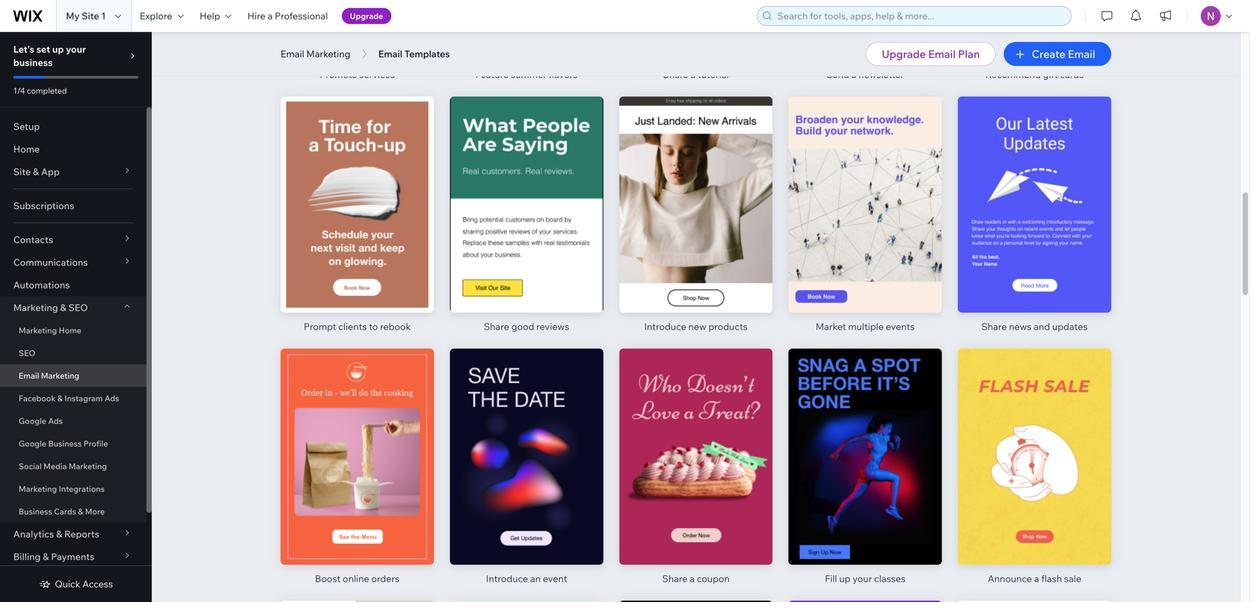 Task type: describe. For each thing, give the bounding box(es) containing it.
updates
[[1053, 321, 1088, 332]]

your inside let's set up your business
[[66, 43, 86, 55]]

marketing integrations
[[19, 484, 105, 494]]

share for share a coupon
[[662, 573, 688, 584]]

& left more on the left bottom
[[78, 506, 83, 516]]

home inside "link"
[[59, 325, 81, 335]]

hire
[[248, 10, 266, 22]]

integrations
[[59, 484, 105, 494]]

tutorial
[[698, 69, 729, 80]]

marketing & seo button
[[0, 296, 147, 319]]

flavors
[[549, 69, 578, 80]]

rebook
[[380, 321, 411, 332]]

products
[[709, 321, 748, 332]]

multiple
[[849, 321, 884, 332]]

services
[[359, 69, 395, 80]]

let's set up your business
[[13, 43, 86, 68]]

app
[[41, 166, 60, 177]]

create email
[[1032, 47, 1096, 61]]

reviews
[[537, 321, 570, 332]]

google business profile link
[[0, 432, 147, 455]]

site & app
[[13, 166, 60, 177]]

1 horizontal spatial up
[[840, 573, 851, 584]]

payments
[[51, 551, 95, 562]]

let's
[[13, 43, 34, 55]]

help button
[[192, 0, 240, 32]]

a for coupon
[[690, 573, 695, 584]]

marketing up facebook & instagram ads
[[41, 371, 79, 381]]

upgrade email plan
[[882, 47, 980, 61]]

hire a professional link
[[240, 0, 336, 32]]

share a coupon
[[662, 573, 730, 584]]

an
[[530, 573, 541, 584]]

email left the plan
[[929, 47, 956, 61]]

sidebar element
[[0, 32, 152, 602]]

upgrade for upgrade
[[350, 11, 383, 21]]

email down the hire a professional link
[[281, 48, 304, 60]]

plan
[[958, 47, 980, 61]]

up inside let's set up your business
[[52, 43, 64, 55]]

1/4
[[13, 86, 25, 96]]

billing & payments button
[[0, 545, 147, 568]]

seo link
[[0, 342, 147, 364]]

online
[[343, 573, 369, 584]]

introduce for introduce new products
[[644, 321, 687, 332]]

my site 1
[[66, 10, 106, 22]]

ads inside facebook & instagram ads link
[[105, 393, 119, 403]]

automations
[[13, 279, 70, 291]]

introduce an event
[[486, 573, 567, 584]]

cards
[[54, 506, 76, 516]]

share good reviews
[[484, 321, 570, 332]]

profile
[[84, 439, 108, 449]]

and
[[1034, 321, 1051, 332]]

automations link
[[0, 274, 147, 296]]

good
[[512, 321, 535, 332]]

announce
[[988, 573, 1033, 584]]

marketing home link
[[0, 319, 147, 342]]

google for google ads
[[19, 416, 46, 426]]

home link
[[0, 138, 147, 160]]

quick access button
[[39, 578, 113, 590]]

social
[[19, 461, 42, 471]]

share for share news and updates
[[982, 321, 1007, 332]]

analytics & reports
[[13, 528, 99, 540]]

marketing inside dropdown button
[[13, 302, 58, 313]]

flash
[[1042, 573, 1063, 584]]

upgrade button
[[342, 8, 391, 24]]

hire a professional
[[248, 10, 328, 22]]

recommend
[[986, 69, 1041, 80]]

facebook & instagram ads
[[19, 393, 119, 403]]

explore
[[140, 10, 172, 22]]

reports
[[64, 528, 99, 540]]

introduce new products
[[644, 321, 748, 332]]

instagram
[[64, 393, 103, 403]]

email marketing link
[[0, 364, 147, 387]]

facebook & instagram ads link
[[0, 387, 147, 410]]

more
[[85, 506, 105, 516]]

google ads
[[19, 416, 63, 426]]

classes
[[875, 573, 906, 584]]

Search for tools, apps, help & more... field
[[774, 7, 1068, 25]]

send a newsletter
[[827, 69, 905, 80]]

quick access
[[55, 578, 113, 590]]

orders
[[371, 573, 400, 584]]

setup
[[13, 121, 40, 132]]

my
[[66, 10, 80, 22]]

share for share good reviews
[[484, 321, 510, 332]]

cards
[[1060, 69, 1084, 80]]

promote
[[320, 69, 357, 80]]

recommend gift cards
[[986, 69, 1084, 80]]

upgrade for upgrade email plan
[[882, 47, 926, 61]]



Task type: locate. For each thing, give the bounding box(es) containing it.
1 google from the top
[[19, 416, 46, 426]]

setup link
[[0, 115, 147, 138]]

events
[[886, 321, 915, 332]]

& for instagram
[[57, 393, 63, 403]]

upgrade inside button
[[350, 11, 383, 21]]

fill up your classes
[[825, 573, 906, 584]]

0 vertical spatial business
[[48, 439, 82, 449]]

prompt
[[304, 321, 336, 332]]

gift
[[1043, 69, 1058, 80]]

market
[[816, 321, 846, 332]]

& inside popup button
[[33, 166, 39, 177]]

0 vertical spatial up
[[52, 43, 64, 55]]

ads right instagram
[[105, 393, 119, 403]]

billing & payments
[[13, 551, 95, 562]]

access
[[82, 578, 113, 590]]

seo inside marketing & seo dropdown button
[[68, 302, 88, 313]]

& for payments
[[43, 551, 49, 562]]

a right 'send'
[[852, 69, 857, 80]]

marketing up promote
[[307, 48, 351, 60]]

a left coupon
[[690, 573, 695, 584]]

email inside the sidebar element
[[19, 371, 39, 381]]

1 horizontal spatial seo
[[68, 302, 88, 313]]

email marketing for email marketing link
[[19, 371, 79, 381]]

0 horizontal spatial your
[[66, 43, 86, 55]]

& down automations link
[[60, 302, 66, 313]]

coupon
[[697, 573, 730, 584]]

marketing inside "link"
[[19, 325, 57, 335]]

0 horizontal spatial email marketing
[[19, 371, 79, 381]]

a left flash
[[1035, 573, 1040, 584]]

1 vertical spatial site
[[13, 166, 31, 177]]

0 horizontal spatial upgrade
[[350, 11, 383, 21]]

marketing home
[[19, 325, 81, 335]]

up right set
[[52, 43, 64, 55]]

0 vertical spatial home
[[13, 143, 40, 155]]

newsletter
[[859, 69, 905, 80]]

google business profile
[[19, 439, 108, 449]]

event
[[543, 573, 567, 584]]

& right billing
[[43, 551, 49, 562]]

business up social media marketing
[[48, 439, 82, 449]]

email up facebook on the left bottom of the page
[[19, 371, 39, 381]]

email marketing up facebook on the left bottom of the page
[[19, 371, 79, 381]]

1 vertical spatial home
[[59, 325, 81, 335]]

introduce left new at the bottom right
[[644, 321, 687, 332]]

email marketing inside the sidebar element
[[19, 371, 79, 381]]

1 horizontal spatial site
[[82, 10, 99, 22]]

communications
[[13, 256, 88, 268]]

summer
[[511, 69, 547, 80]]

business cards & more link
[[0, 500, 147, 523]]

0 horizontal spatial site
[[13, 166, 31, 177]]

share left 'news'
[[982, 321, 1007, 332]]

introduce for introduce an event
[[486, 573, 528, 584]]

boost online orders
[[315, 573, 400, 584]]

to
[[369, 321, 378, 332]]

0 vertical spatial site
[[82, 10, 99, 22]]

email marketing for email marketing button
[[281, 48, 351, 60]]

subscriptions
[[13, 200, 74, 211]]

seo down marketing home
[[19, 348, 35, 358]]

ads up google business profile
[[48, 416, 63, 426]]

sale
[[1065, 573, 1082, 584]]

up
[[52, 43, 64, 55], [840, 573, 851, 584]]

1 vertical spatial email marketing
[[19, 371, 79, 381]]

site inside popup button
[[13, 166, 31, 177]]

upgrade email plan button
[[866, 42, 996, 66]]

1
[[101, 10, 106, 22]]

set
[[36, 43, 50, 55]]

site
[[82, 10, 99, 22], [13, 166, 31, 177]]

business cards & more
[[19, 506, 105, 516]]

marketing
[[307, 48, 351, 60], [13, 302, 58, 313], [19, 325, 57, 335], [41, 371, 79, 381], [69, 461, 107, 471], [19, 484, 57, 494]]

new
[[689, 321, 707, 332]]

ads inside google ads link
[[48, 416, 63, 426]]

seo
[[68, 302, 88, 313], [19, 348, 35, 358]]

billing
[[13, 551, 41, 562]]

your right set
[[66, 43, 86, 55]]

site & app button
[[0, 160, 147, 183]]

boost
[[315, 573, 341, 584]]

share left tutorial
[[663, 69, 689, 80]]

1 horizontal spatial email marketing
[[281, 48, 351, 60]]

& inside dropdown button
[[60, 302, 66, 313]]

marketing down the automations
[[13, 302, 58, 313]]

& right facebook on the left bottom of the page
[[57, 393, 63, 403]]

your
[[66, 43, 86, 55], [853, 573, 872, 584]]

feature summer flavors
[[476, 69, 578, 80]]

1/4 completed
[[13, 86, 67, 96]]

google for google business profile
[[19, 439, 46, 449]]

0 vertical spatial introduce
[[644, 321, 687, 332]]

marketing down marketing & seo on the left
[[19, 325, 57, 335]]

email
[[929, 47, 956, 61], [1068, 47, 1096, 61], [281, 48, 304, 60], [19, 371, 39, 381]]

0 horizontal spatial introduce
[[486, 573, 528, 584]]

announce a flash sale
[[988, 573, 1082, 584]]

send
[[827, 69, 850, 80]]

email up cards at the top right of page
[[1068, 47, 1096, 61]]

& down business cards & more on the left of the page
[[56, 528, 62, 540]]

fill
[[825, 573, 838, 584]]

clients
[[338, 321, 367, 332]]

promote services
[[320, 69, 395, 80]]

1 vertical spatial google
[[19, 439, 46, 449]]

a for tutorial
[[691, 69, 696, 80]]

prompt clients to rebook
[[304, 321, 411, 332]]

& for app
[[33, 166, 39, 177]]

home down marketing & seo dropdown button
[[59, 325, 81, 335]]

& for reports
[[56, 528, 62, 540]]

1 vertical spatial upgrade
[[882, 47, 926, 61]]

introduce left an
[[486, 573, 528, 584]]

0 horizontal spatial home
[[13, 143, 40, 155]]

completed
[[27, 86, 67, 96]]

share news and updates
[[982, 321, 1088, 332]]

news
[[1009, 321, 1032, 332]]

marketing inside button
[[307, 48, 351, 60]]

analytics
[[13, 528, 54, 540]]

a
[[268, 10, 273, 22], [691, 69, 696, 80], [852, 69, 857, 80], [690, 573, 695, 584], [1035, 573, 1040, 584]]

contacts
[[13, 234, 53, 245]]

up right 'fill'
[[840, 573, 851, 584]]

0 vertical spatial seo
[[68, 302, 88, 313]]

0 vertical spatial your
[[66, 43, 86, 55]]

a for flash
[[1035, 573, 1040, 584]]

marketing down 'social'
[[19, 484, 57, 494]]

0 horizontal spatial seo
[[19, 348, 35, 358]]

0 vertical spatial email marketing
[[281, 48, 351, 60]]

a right hire
[[268, 10, 273, 22]]

0 vertical spatial google
[[19, 416, 46, 426]]

& left the app
[[33, 166, 39, 177]]

1 vertical spatial seo
[[19, 348, 35, 358]]

contacts button
[[0, 228, 147, 251]]

1 horizontal spatial home
[[59, 325, 81, 335]]

share for share a tutorial
[[663, 69, 689, 80]]

google down facebook on the left bottom of the page
[[19, 416, 46, 426]]

home down setup
[[13, 143, 40, 155]]

communications button
[[0, 251, 147, 274]]

your left classes
[[853, 573, 872, 584]]

a for newsletter
[[852, 69, 857, 80]]

seo down automations link
[[68, 302, 88, 313]]

google ads link
[[0, 410, 147, 432]]

0 horizontal spatial ads
[[48, 416, 63, 426]]

email marketing up promote
[[281, 48, 351, 60]]

site left the app
[[13, 166, 31, 177]]

0 vertical spatial ads
[[105, 393, 119, 403]]

0 vertical spatial upgrade
[[350, 11, 383, 21]]

site left the 1 in the left of the page
[[82, 10, 99, 22]]

1 vertical spatial introduce
[[486, 573, 528, 584]]

create
[[1032, 47, 1066, 61]]

social media marketing
[[19, 461, 107, 471]]

upgrade
[[350, 11, 383, 21], [882, 47, 926, 61]]

email marketing
[[281, 48, 351, 60], [19, 371, 79, 381]]

social media marketing link
[[0, 455, 147, 477]]

a left tutorial
[[691, 69, 696, 80]]

& for seo
[[60, 302, 66, 313]]

feature
[[476, 69, 509, 80]]

email marketing inside button
[[281, 48, 351, 60]]

home
[[13, 143, 40, 155], [59, 325, 81, 335]]

1 horizontal spatial your
[[853, 573, 872, 584]]

0 horizontal spatial up
[[52, 43, 64, 55]]

1 horizontal spatial upgrade
[[882, 47, 926, 61]]

2 google from the top
[[19, 439, 46, 449]]

business
[[13, 57, 53, 68]]

1 vertical spatial your
[[853, 573, 872, 584]]

share a tutorial
[[663, 69, 729, 80]]

share left "good"
[[484, 321, 510, 332]]

1 vertical spatial ads
[[48, 416, 63, 426]]

email marketing button
[[274, 44, 357, 64]]

create email button
[[1004, 42, 1112, 66]]

1 vertical spatial business
[[19, 506, 52, 516]]

1 horizontal spatial introduce
[[644, 321, 687, 332]]

1 horizontal spatial ads
[[105, 393, 119, 403]]

share left coupon
[[662, 573, 688, 584]]

google up 'social'
[[19, 439, 46, 449]]

quick
[[55, 578, 80, 590]]

upgrade inside button
[[882, 47, 926, 61]]

1 vertical spatial up
[[840, 573, 851, 584]]

professional
[[275, 10, 328, 22]]

upgrade up "newsletter"
[[882, 47, 926, 61]]

a for professional
[[268, 10, 273, 22]]

marketing up integrations
[[69, 461, 107, 471]]

seo inside seo link
[[19, 348, 35, 358]]

media
[[43, 461, 67, 471]]

subscriptions link
[[0, 194, 147, 217]]

business up analytics
[[19, 506, 52, 516]]

upgrade up "promote services"
[[350, 11, 383, 21]]



Task type: vqa. For each thing, say whether or not it's contained in the screenshot.
the left THE INTRODUCE
yes



